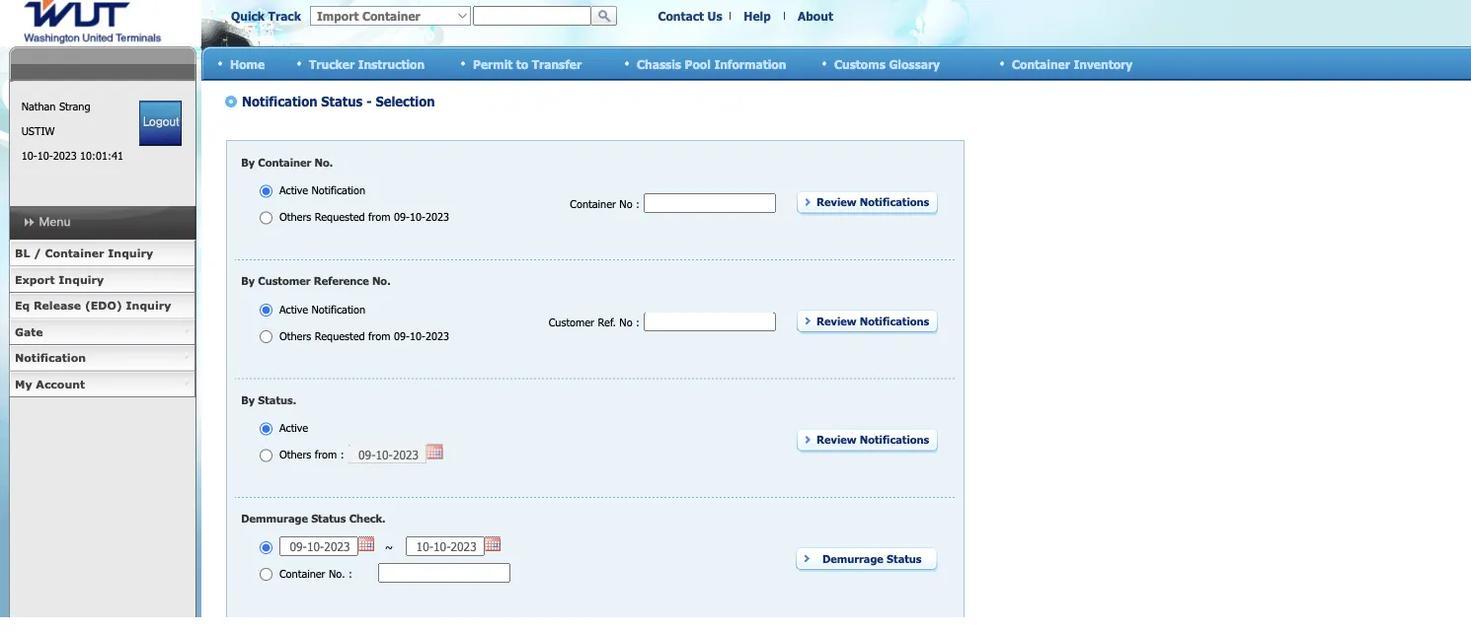 Task type: describe. For each thing, give the bounding box(es) containing it.
gate link
[[9, 319, 196, 346]]

export inquiry
[[15, 273, 104, 286]]

nathan strang
[[21, 100, 90, 113]]

my
[[15, 378, 32, 391]]

notification link
[[9, 346, 196, 372]]

container inventory
[[1012, 57, 1133, 71]]

eq release (edo) inquiry
[[15, 299, 171, 313]]

inquiry for container
[[108, 247, 153, 260]]

inventory
[[1074, 57, 1133, 71]]

login image
[[139, 101, 182, 146]]

2023
[[53, 149, 77, 162]]

to
[[516, 57, 528, 71]]

permit to transfer
[[473, 57, 582, 71]]

contact
[[658, 9, 704, 23]]

10-10-2023 10:01:41
[[21, 149, 123, 162]]

chassis pool information
[[637, 57, 786, 71]]

trucker
[[309, 57, 355, 71]]

quick track
[[231, 9, 301, 23]]

notification
[[15, 352, 86, 365]]

track
[[268, 9, 301, 23]]

permit
[[473, 57, 513, 71]]

strang
[[59, 100, 90, 113]]

1 10- from the left
[[21, 149, 37, 162]]

trucker instruction
[[309, 57, 425, 71]]

release
[[34, 299, 81, 313]]

quick
[[231, 9, 265, 23]]

(edo)
[[85, 299, 122, 313]]

eq release (edo) inquiry link
[[9, 293, 196, 319]]

export
[[15, 273, 55, 286]]

pool
[[685, 57, 711, 71]]

bl / container inquiry link
[[9, 241, 196, 267]]

glossary
[[889, 57, 940, 71]]

1 horizontal spatial container
[[1012, 57, 1070, 71]]



Task type: locate. For each thing, give the bounding box(es) containing it.
1 vertical spatial container
[[45, 247, 104, 260]]

2 vertical spatial inquiry
[[126, 299, 171, 313]]

10:01:41
[[80, 149, 123, 162]]

help link
[[744, 9, 771, 23]]

ustiw
[[21, 124, 55, 138]]

contact us
[[658, 9, 722, 23]]

0 horizontal spatial container
[[45, 247, 104, 260]]

/
[[34, 247, 41, 260]]

help
[[744, 9, 771, 23]]

eq
[[15, 299, 30, 313]]

bl
[[15, 247, 30, 260]]

1 vertical spatial inquiry
[[59, 273, 104, 286]]

transfer
[[532, 57, 582, 71]]

container
[[1012, 57, 1070, 71], [45, 247, 104, 260]]

customs
[[834, 57, 886, 71]]

my account
[[15, 378, 85, 391]]

instruction
[[358, 57, 425, 71]]

export inquiry link
[[9, 267, 196, 293]]

gate
[[15, 325, 43, 339]]

inquiry right (edo)
[[126, 299, 171, 313]]

chassis
[[637, 57, 681, 71]]

container up export inquiry
[[45, 247, 104, 260]]

about
[[798, 9, 833, 23]]

bl / container inquiry
[[15, 247, 153, 260]]

home
[[230, 57, 265, 71]]

10-
[[21, 149, 37, 162], [37, 149, 53, 162]]

contact us link
[[658, 9, 722, 23]]

us
[[708, 9, 722, 23]]

0 vertical spatial inquiry
[[108, 247, 153, 260]]

None text field
[[473, 6, 592, 26]]

container left inventory at the right
[[1012, 57, 1070, 71]]

inquiry for (edo)
[[126, 299, 171, 313]]

0 vertical spatial container
[[1012, 57, 1070, 71]]

my account link
[[9, 372, 196, 398]]

information
[[714, 57, 786, 71]]

2 10- from the left
[[37, 149, 53, 162]]

inquiry up export inquiry link at the left top
[[108, 247, 153, 260]]

account
[[36, 378, 85, 391]]

inquiry down bl / container inquiry
[[59, 273, 104, 286]]

inquiry
[[108, 247, 153, 260], [59, 273, 104, 286], [126, 299, 171, 313]]

about link
[[798, 9, 833, 23]]

customs glossary
[[834, 57, 940, 71]]

nathan
[[21, 100, 56, 113]]



Task type: vqa. For each thing, say whether or not it's contained in the screenshot.
05-
no



